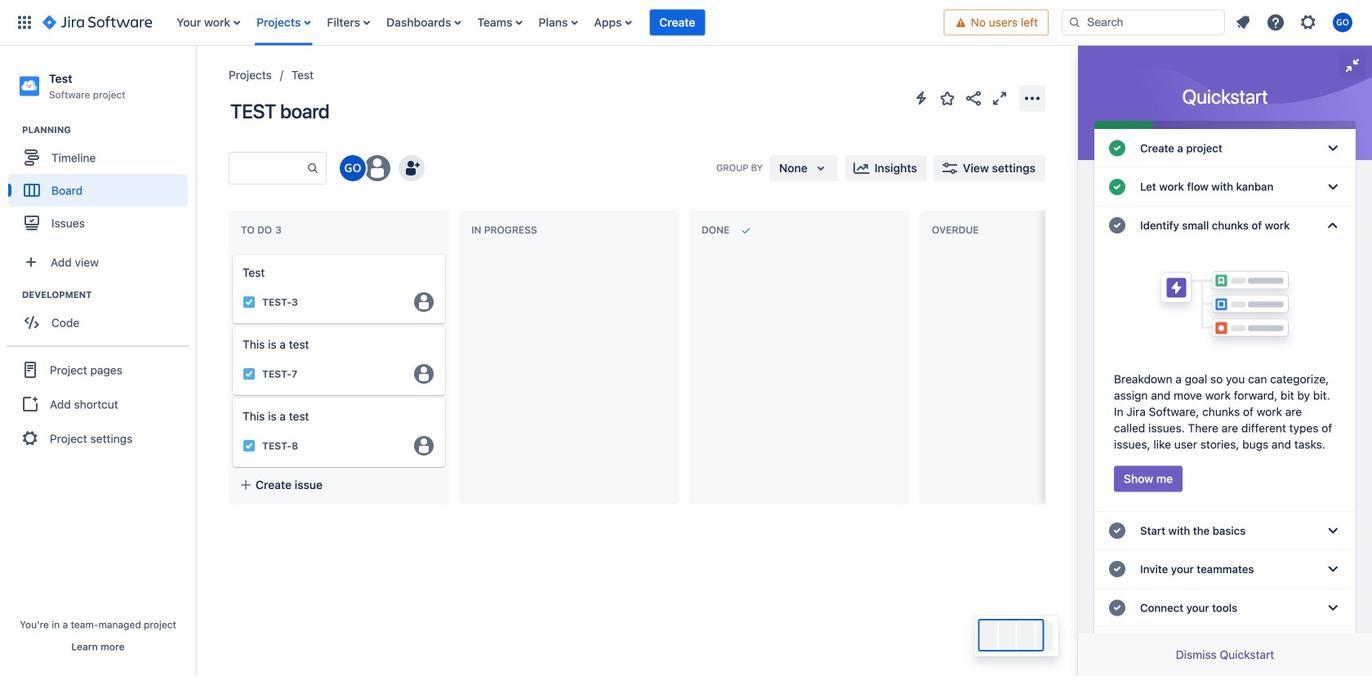 Task type: locate. For each thing, give the bounding box(es) containing it.
planning image
[[2, 120, 22, 140]]

1 heading from the top
[[22, 123, 195, 137]]

heading for development image
[[22, 288, 195, 302]]

task image up task image
[[243, 296, 256, 309]]

0 vertical spatial chevron image
[[1323, 177, 1343, 197]]

2 task image from the top
[[243, 439, 256, 452]]

2 heading from the top
[[22, 288, 195, 302]]

to do element
[[241, 224, 285, 236]]

jira software image
[[42, 13, 152, 32], [42, 13, 152, 32]]

automations menu button icon image
[[911, 88, 931, 108]]

progress bar
[[1094, 121, 1356, 129]]

notifications image
[[1233, 13, 1253, 32]]

0 vertical spatial group
[[8, 123, 195, 244]]

0 vertical spatial heading
[[22, 123, 195, 137]]

more actions image
[[1022, 89, 1042, 108]]

banner
[[0, 0, 1372, 46]]

checked image
[[1107, 216, 1127, 235]]

4 chevron image from the top
[[1323, 598, 1343, 618]]

1 chevron image from the top
[[1323, 177, 1343, 197]]

appswitcher icon image
[[15, 13, 34, 32]]

1 vertical spatial chevron image
[[1323, 560, 1343, 579]]

checked image
[[1107, 139, 1127, 158]]

task image
[[243, 296, 256, 309], [243, 439, 256, 452]]

group
[[8, 123, 195, 244], [8, 288, 195, 344], [7, 346, 189, 462]]

task image down task image
[[243, 439, 256, 452]]

1 vertical spatial group
[[8, 288, 195, 344]]

settings image
[[1299, 13, 1318, 32]]

search image
[[1068, 16, 1081, 29]]

heading
[[22, 123, 195, 137], [22, 288, 195, 302]]

list item
[[649, 9, 706, 36]]

list
[[168, 0, 944, 45], [1228, 8, 1362, 37]]

None search field
[[1062, 9, 1225, 36]]

help image
[[1266, 13, 1285, 32]]

0 vertical spatial task image
[[243, 296, 256, 309]]

3 chevron image from the top
[[1323, 521, 1343, 541]]

1 vertical spatial task image
[[243, 439, 256, 452]]

chevron image
[[1323, 139, 1343, 158], [1323, 216, 1343, 235], [1323, 521, 1343, 541], [1323, 598, 1343, 618]]

chevron image
[[1323, 177, 1343, 197], [1323, 560, 1343, 579]]

heading for planning icon
[[22, 123, 195, 137]]

1 task image from the top
[[243, 296, 256, 309]]

1 vertical spatial heading
[[22, 288, 195, 302]]

development image
[[2, 285, 22, 305]]



Task type: describe. For each thing, give the bounding box(es) containing it.
sidebar navigation image
[[178, 65, 214, 98]]

group for planning icon
[[8, 123, 195, 244]]

add people image
[[402, 158, 421, 178]]

minimize image
[[1343, 56, 1362, 75]]

group for development image
[[8, 288, 195, 344]]

enter full screen image
[[990, 89, 1009, 108]]

star test board image
[[938, 89, 957, 108]]

primary element
[[10, 0, 944, 45]]

Search field
[[1062, 9, 1225, 36]]

list item inside the "primary" element
[[649, 9, 706, 36]]

0 horizontal spatial list
[[168, 0, 944, 45]]

1 chevron image from the top
[[1323, 139, 1343, 158]]

Search this board text field
[[229, 154, 306, 183]]

2 chevron image from the top
[[1323, 216, 1343, 235]]

2 chevron image from the top
[[1323, 560, 1343, 579]]

1 horizontal spatial list
[[1228, 8, 1362, 37]]

your profile and settings image
[[1333, 13, 1352, 32]]

task image
[[243, 368, 256, 381]]

2 vertical spatial group
[[7, 346, 189, 462]]

sidebar element
[[0, 46, 196, 676]]

create issue image
[[221, 243, 241, 263]]



Task type: vqa. For each thing, say whether or not it's contained in the screenshot.
heading to the bottom
yes



